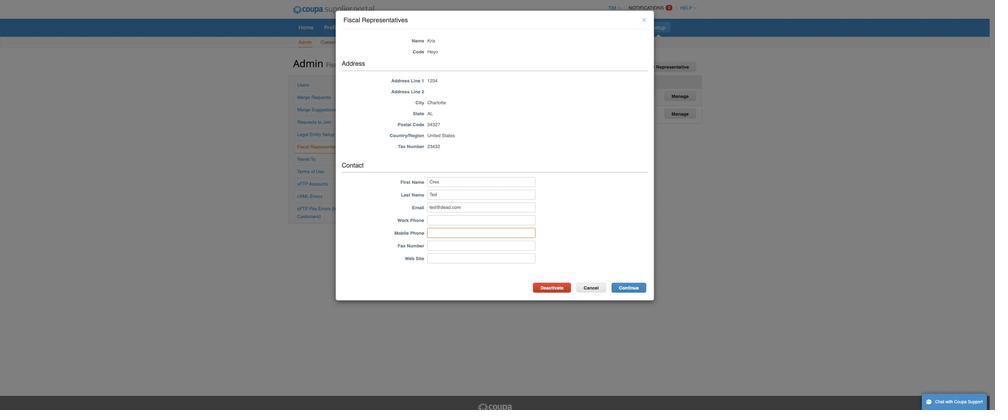 Task type: locate. For each thing, give the bounding box(es) containing it.
0 vertical spatial sftp
[[297, 182, 308, 187]]

merge down merge requests link
[[297, 107, 310, 113]]

errors inside sftp file errors (to customers)
[[318, 206, 331, 212]]

1 vertical spatial united states
[[409, 109, 437, 115]]

2 horizontal spatial setup
[[652, 24, 666, 31]]

1 vertical spatial line
[[411, 89, 421, 94]]

orders
[[351, 24, 368, 31]]

setup down join
[[323, 132, 335, 137]]

phone
[[410, 218, 424, 223], [410, 231, 424, 236]]

0 vertical spatial setup
[[652, 24, 666, 31]]

country/region up 2
[[410, 79, 444, 84]]

sftp inside sftp file errors (to customers)
[[297, 206, 308, 212]]

number up web site
[[407, 244, 424, 249]]

1 vertical spatial manage
[[672, 111, 689, 117]]

customer setup
[[321, 40, 354, 45]]

cancel button
[[576, 283, 606, 293]]

terms of use
[[297, 169, 324, 174]]

0 vertical spatial manage
[[672, 94, 689, 99]]

invoices link
[[455, 22, 485, 33]]

2 vertical spatial address
[[391, 89, 410, 94]]

address down customer setup link
[[342, 60, 365, 67]]

representatives inside admin fiscal representatives
[[344, 61, 392, 69]]

setup
[[652, 24, 666, 31], [342, 40, 354, 45], [323, 132, 335, 137]]

united states up city
[[409, 92, 437, 97]]

× button
[[642, 15, 647, 24]]

1 vertical spatial representatives
[[344, 61, 392, 69]]

last
[[401, 193, 411, 198]]

merge down users link
[[297, 95, 310, 100]]

2 line from the top
[[411, 89, 421, 94]]

admin down home
[[299, 40, 312, 45]]

1 vertical spatial admin
[[293, 57, 324, 70]]

phone down 'email'
[[410, 218, 424, 223]]

tax
[[398, 144, 406, 149]]

kris
[[428, 38, 435, 43]]

0 vertical spatial address
[[342, 60, 365, 67]]

suggestions
[[312, 107, 337, 113]]

join
[[323, 120, 332, 125]]

manage link
[[664, 91, 696, 101], [664, 109, 696, 119]]

1 number from the top
[[407, 144, 424, 149]]

sftp file errors (to customers)
[[297, 206, 337, 219]]

errors
[[310, 194, 323, 199], [318, 206, 331, 212]]

name right last
[[412, 193, 424, 198]]

address down address line 1 1234
[[391, 89, 410, 94]]

requests to join link
[[297, 120, 332, 125]]

address line 2
[[391, 89, 424, 94]]

1 sftp from the top
[[297, 182, 308, 187]]

1 vertical spatial number
[[407, 244, 424, 249]]

1 vertical spatial errors
[[318, 206, 331, 212]]

merge requests
[[297, 95, 331, 100]]

united down 34327
[[428, 133, 441, 138]]

sftp
[[297, 182, 308, 187], [297, 206, 308, 212]]

admin for admin fiscal representatives
[[293, 57, 324, 70]]

admin fiscal representatives
[[293, 57, 392, 70]]

0 vertical spatial code
[[413, 49, 424, 54]]

sftp accounts
[[297, 182, 328, 187]]

1 horizontal spatial coupa supplier portal image
[[477, 403, 513, 411]]

service/time sheets
[[379, 24, 428, 31]]

states
[[424, 92, 437, 97], [424, 109, 437, 115], [442, 133, 455, 138]]

1 vertical spatial country/region
[[390, 133, 424, 138]]

requests to join
[[297, 120, 332, 125]]

cxml
[[297, 194, 309, 199]]

business performance link
[[518, 22, 582, 33]]

state
[[413, 111, 424, 116]]

catalogs
[[491, 24, 512, 31]]

number for tax
[[407, 144, 424, 149]]

3 name from the top
[[412, 193, 424, 198]]

number down country/region united states
[[407, 144, 424, 149]]

line left 1
[[411, 78, 421, 83]]

line left 2
[[411, 89, 421, 94]]

name up code heyo
[[412, 38, 424, 43]]

2 code from the top
[[413, 122, 424, 127]]

name for last name
[[412, 193, 424, 198]]

line for 2
[[411, 89, 421, 94]]

admin
[[299, 40, 312, 45], [293, 57, 324, 70]]

address for address line 2
[[391, 89, 410, 94]]

2 number from the top
[[407, 244, 424, 249]]

2 vertical spatial name
[[412, 193, 424, 198]]

country/region
[[410, 79, 444, 84], [390, 133, 424, 138]]

fax
[[398, 244, 406, 249]]

Web Site text field
[[428, 254, 536, 264]]

1 merge from the top
[[297, 95, 310, 100]]

city
[[416, 100, 424, 105]]

errors down accounts
[[310, 194, 323, 199]]

1 phone from the top
[[410, 218, 424, 223]]

setup right customer
[[342, 40, 354, 45]]

customers)
[[297, 214, 321, 219]]

0 vertical spatial states
[[424, 92, 437, 97]]

1 vertical spatial coupa supplier portal image
[[477, 403, 513, 411]]

1 vertical spatial sftp
[[297, 206, 308, 212]]

setup inside "link"
[[652, 24, 666, 31]]

requests
[[312, 95, 331, 100], [297, 120, 317, 125]]

Last Name text field
[[428, 190, 536, 200]]

0 vertical spatial name
[[412, 38, 424, 43]]

setup link
[[647, 22, 671, 33]]

1 manage link from the top
[[664, 91, 696, 101]]

sftp accounts link
[[297, 182, 328, 187]]

code heyo
[[413, 49, 438, 54]]

al
[[428, 111, 433, 116]]

of
[[311, 169, 315, 174]]

legal entity setup
[[297, 132, 335, 137]]

0 vertical spatial phone
[[410, 218, 424, 223]]

code
[[413, 49, 424, 54], [413, 122, 424, 127]]

Fax Number text field
[[428, 241, 536, 251]]

admin down admin link
[[293, 57, 324, 70]]

email
[[412, 205, 424, 211]]

manage
[[672, 94, 689, 99], [672, 111, 689, 117]]

1 vertical spatial name
[[412, 180, 424, 185]]

coupa supplier portal image
[[288, 1, 379, 19], [477, 403, 513, 411]]

requests left to
[[297, 120, 317, 125]]

fiscal right add
[[642, 64, 655, 70]]

Mobile Phone text field
[[428, 228, 536, 238]]

fiscal inside admin fiscal representatives
[[326, 61, 342, 69]]

profile link
[[320, 22, 345, 33]]

2 name from the top
[[412, 180, 424, 185]]

united states
[[409, 92, 437, 97], [409, 109, 437, 115]]

remit-
[[297, 157, 311, 162]]

0 vertical spatial requests
[[312, 95, 331, 100]]

phone up the fax number
[[410, 231, 424, 236]]

2 vertical spatial representatives
[[311, 144, 344, 150]]

heyo
[[428, 49, 438, 54]]

code down the state
[[413, 122, 424, 127]]

merge for merge suggestions
[[297, 107, 310, 113]]

0 vertical spatial coupa supplier portal image
[[288, 1, 379, 19]]

sftp up cxml
[[297, 182, 308, 187]]

2 merge from the top
[[297, 107, 310, 113]]

1 vertical spatial manage link
[[664, 109, 696, 119]]

errors left (to
[[318, 206, 331, 212]]

0 vertical spatial line
[[411, 78, 421, 83]]

0 vertical spatial number
[[407, 144, 424, 149]]

asn link
[[434, 22, 454, 33]]

catalogs link
[[486, 22, 516, 33]]

united down city
[[409, 109, 423, 115]]

1 vertical spatial setup
[[342, 40, 354, 45]]

united
[[409, 92, 423, 97], [409, 109, 423, 115], [428, 133, 441, 138]]

business
[[522, 24, 544, 31]]

Email text field
[[428, 203, 536, 213]]

mobile
[[394, 231, 409, 236]]

setup right × button on the right of page
[[652, 24, 666, 31]]

2 phone from the top
[[410, 231, 424, 236]]

sourcing
[[588, 24, 610, 31]]

fiscal down customer setup link
[[326, 61, 342, 69]]

country/region down postal
[[390, 133, 424, 138]]

0 vertical spatial merge
[[297, 95, 310, 100]]

1 vertical spatial merge
[[297, 107, 310, 113]]

name right first
[[412, 180, 424, 185]]

sftp up the customers)
[[297, 206, 308, 212]]

1 vertical spatial code
[[413, 122, 424, 127]]

customer setup link
[[321, 38, 354, 47]]

2 manage link from the top
[[664, 109, 696, 119]]

0 vertical spatial errors
[[310, 194, 323, 199]]

deactivate
[[541, 286, 564, 291]]

requests up suggestions
[[312, 95, 331, 100]]

1 vertical spatial address
[[391, 78, 410, 83]]

0 horizontal spatial setup
[[323, 132, 335, 137]]

1 line from the top
[[411, 78, 421, 83]]

add-ons
[[621, 24, 641, 31]]

fax number
[[398, 244, 424, 249]]

2 sftp from the top
[[297, 206, 308, 212]]

code down the name kris
[[413, 49, 424, 54]]

0 vertical spatial united states
[[409, 92, 437, 97]]

country/region for country/region united states
[[390, 133, 424, 138]]

0 vertical spatial admin
[[299, 40, 312, 45]]

users
[[297, 82, 309, 88]]

fiscal representatives
[[344, 16, 408, 24], [297, 144, 344, 150]]

fiscal right the profile
[[344, 16, 360, 24]]

chat
[[936, 400, 945, 405]]

0 vertical spatial country/region
[[410, 79, 444, 84]]

line
[[411, 78, 421, 83], [411, 89, 421, 94]]

0 vertical spatial representatives
[[362, 16, 408, 24]]

address up address line 2
[[391, 78, 410, 83]]

charlotte
[[428, 100, 446, 105]]

merge suggestions link
[[297, 107, 337, 113]]

united states down city
[[409, 109, 437, 115]]

line for 1
[[411, 78, 421, 83]]

name
[[412, 38, 424, 43], [412, 180, 424, 185], [412, 193, 424, 198]]

number
[[407, 144, 424, 149], [407, 244, 424, 249]]

merge requests link
[[297, 95, 331, 100]]

united up city
[[409, 92, 423, 97]]

merge
[[297, 95, 310, 100], [297, 107, 310, 113]]

1 vertical spatial phone
[[410, 231, 424, 236]]

0 vertical spatial manage link
[[664, 91, 696, 101]]

merge for merge requests
[[297, 95, 310, 100]]

address
[[342, 60, 365, 67], [391, 78, 410, 83], [391, 89, 410, 94]]



Task type: describe. For each thing, give the bounding box(es) containing it.
terms of use link
[[297, 169, 324, 174]]

country/region for country/region
[[410, 79, 444, 84]]

orders link
[[346, 22, 373, 33]]

postal code 34327
[[398, 122, 440, 127]]

2 vertical spatial states
[[442, 133, 455, 138]]

last name
[[401, 193, 424, 198]]

2 united states from the top
[[409, 109, 437, 115]]

0 horizontal spatial coupa supplier portal image
[[288, 1, 379, 19]]

0 vertical spatial fiscal representatives
[[344, 16, 408, 24]]

2 manage from the top
[[672, 111, 689, 117]]

1 vertical spatial fiscal representatives
[[297, 144, 344, 150]]

add-
[[621, 24, 632, 31]]

×
[[642, 15, 647, 24]]

use
[[316, 169, 324, 174]]

mobile phone
[[394, 231, 424, 236]]

first name
[[401, 180, 424, 185]]

add-ons link
[[616, 22, 646, 33]]

fiscal representatives link
[[297, 144, 344, 150]]

with
[[946, 400, 953, 405]]

sftp for sftp accounts
[[297, 182, 308, 187]]

continue
[[619, 286, 639, 291]]

admin link
[[298, 38, 312, 47]]

cxml errors
[[297, 194, 323, 199]]

0 vertical spatial united
[[409, 92, 423, 97]]

business performance
[[522, 24, 578, 31]]

admin for admin
[[299, 40, 312, 45]]

2 vertical spatial setup
[[323, 132, 335, 137]]

sftp file errors (to customers) link
[[297, 206, 337, 219]]

add fiscal representative
[[632, 64, 689, 70]]

to
[[311, 157, 316, 162]]

1 united states from the top
[[409, 92, 437, 97]]

country/region united states
[[390, 133, 455, 138]]

sourcing link
[[584, 22, 615, 33]]

city charlotte
[[416, 100, 446, 105]]

asn
[[439, 24, 449, 31]]

name kris
[[412, 38, 435, 43]]

entity
[[310, 132, 321, 137]]

terms
[[297, 169, 310, 174]]

users link
[[297, 82, 309, 88]]

remit-to
[[297, 157, 316, 162]]

chat with coupa support
[[936, 400, 983, 405]]

1 vertical spatial requests
[[297, 120, 317, 125]]

23432
[[428, 144, 440, 149]]

customer
[[321, 40, 341, 45]]

state al
[[413, 111, 433, 116]]

deactivate link
[[533, 283, 571, 293]]

address for address
[[342, 60, 365, 67]]

name for first name
[[412, 180, 424, 185]]

1 vertical spatial united
[[409, 109, 423, 115]]

postal
[[398, 122, 412, 127]]

to
[[318, 120, 322, 125]]

home link
[[294, 22, 318, 33]]

service/time
[[379, 24, 411, 31]]

1 horizontal spatial setup
[[342, 40, 354, 45]]

sheets
[[412, 24, 428, 31]]

Work Phone text field
[[428, 216, 536, 226]]

invoices
[[460, 24, 480, 31]]

1
[[422, 78, 424, 83]]

1 manage from the top
[[672, 94, 689, 99]]

phone for mobile phone
[[410, 231, 424, 236]]

1 name from the top
[[412, 38, 424, 43]]

34327
[[428, 122, 440, 127]]

1234
[[428, 78, 438, 83]]

work
[[398, 218, 409, 223]]

coupa
[[955, 400, 967, 405]]

phone for work phone
[[410, 218, 424, 223]]

add
[[632, 64, 641, 70]]

sftp for sftp file errors (to customers)
[[297, 206, 308, 212]]

first
[[401, 180, 411, 185]]

legal entity setup link
[[297, 132, 335, 137]]

First Name text field
[[428, 177, 536, 187]]

merge suggestions
[[297, 107, 337, 113]]

cxml errors link
[[297, 194, 323, 199]]

1 vertical spatial states
[[424, 109, 437, 115]]

2 vertical spatial united
[[428, 133, 441, 138]]

tax number 23432
[[398, 144, 440, 149]]

fiscal down "legal"
[[297, 144, 309, 150]]

1 code from the top
[[413, 49, 424, 54]]

file
[[309, 206, 317, 212]]

support
[[968, 400, 983, 405]]

(to
[[332, 206, 337, 212]]

continue button
[[612, 283, 647, 293]]

representative
[[656, 64, 689, 70]]

web site
[[405, 256, 424, 262]]

home
[[299, 24, 314, 31]]

number for fax
[[407, 244, 424, 249]]

service/time sheets link
[[374, 22, 433, 33]]

profile
[[324, 24, 340, 31]]

address for address line 1 1234
[[391, 78, 410, 83]]

add fiscal representative link
[[624, 62, 697, 72]]

chat with coupa support button
[[922, 394, 987, 411]]

work phone
[[398, 218, 424, 223]]

address line 1 1234
[[391, 78, 438, 83]]

remit-to link
[[297, 157, 316, 162]]

2
[[422, 89, 424, 94]]



Task type: vqa. For each thing, say whether or not it's contained in the screenshot.
option
no



